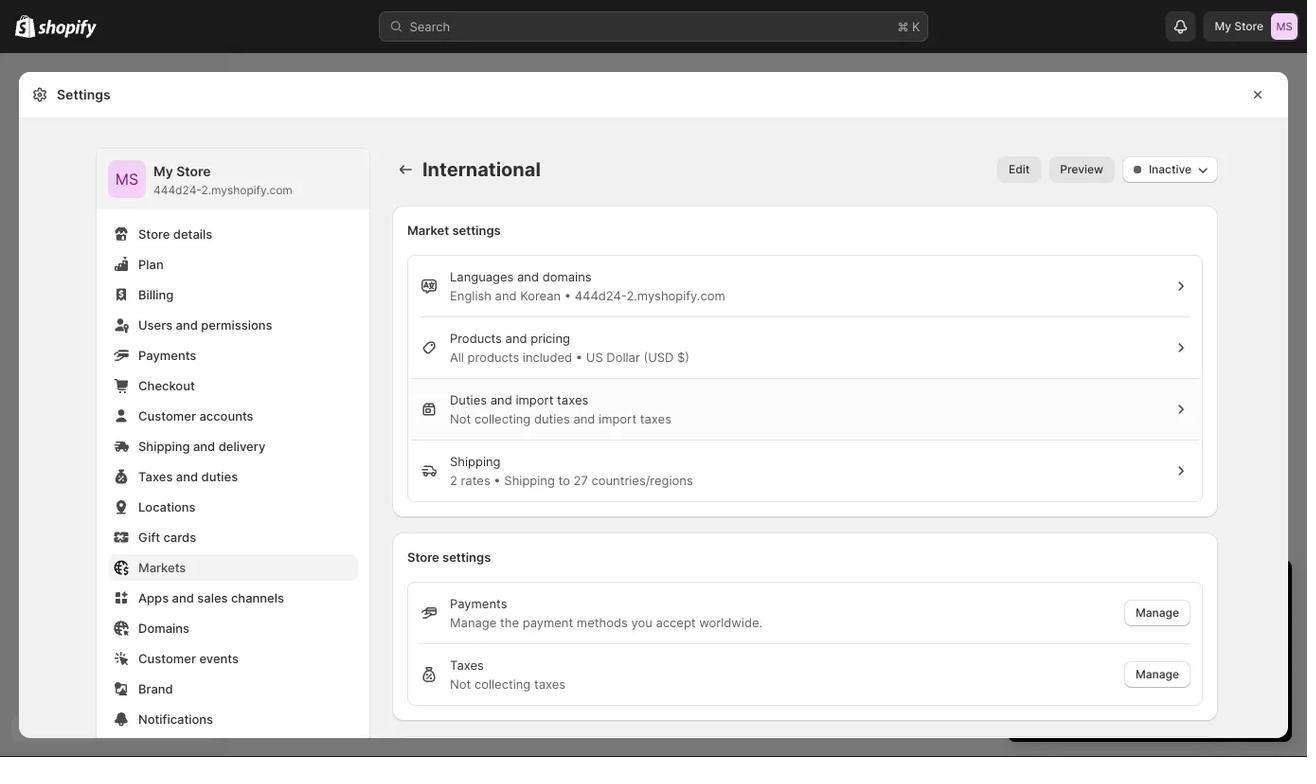 Task type: describe. For each thing, give the bounding box(es) containing it.
dollar
[[607, 350, 640, 364]]

customer for customer accounts
[[138, 408, 196, 423]]

and right apps
[[172, 590, 194, 605]]

taxes and duties
[[138, 469, 238, 484]]

my store
[[1215, 19, 1264, 33]]

duties inside shop settings menu element
[[201, 469, 238, 484]]

a
[[1085, 611, 1092, 626]]

settings
[[57, 87, 111, 103]]

search
[[410, 19, 450, 34]]

users and permissions link
[[108, 312, 358, 338]]

settings for market settings
[[452, 223, 501, 237]]

2 horizontal spatial shipping
[[504, 473, 555, 487]]

pricing
[[531, 331, 570, 345]]

permissions
[[201, 317, 272, 332]]

1 vertical spatial taxes
[[640, 411, 672, 426]]

english
[[450, 288, 492, 303]]

3 inside dropdown button
[[1027, 577, 1039, 600]]

k
[[912, 19, 920, 34]]

delivery
[[219, 439, 266, 453]]

manage for taxes not collecting taxes
[[1136, 668, 1180, 681]]

store inside to customize your online store and add bonus features
[[1080, 668, 1110, 683]]

domains
[[138, 621, 190, 635]]

$50 app store credit link
[[1042, 649, 1161, 664]]

plan
[[138, 257, 164, 271]]

worldwide.
[[699, 615, 763, 630]]

store details link
[[108, 221, 358, 247]]

my for my store 444d24-2.myshopify.com
[[153, 163, 173, 180]]

customer events
[[138, 651, 239, 666]]

⌘
[[898, 19, 909, 34]]

app
[[1069, 649, 1091, 664]]

all
[[450, 350, 464, 364]]

shipping and delivery
[[138, 439, 266, 453]]

months
[[1080, 630, 1123, 645]]

the
[[500, 615, 519, 630]]

in
[[1127, 577, 1143, 600]]

ms button
[[108, 160, 146, 198]]

• for us
[[576, 350, 583, 364]]

countries/regions
[[592, 473, 693, 487]]

not inside taxes not collecting taxes
[[450, 677, 471, 691]]

taxes for not
[[450, 658, 484, 672]]

customer accounts
[[138, 408, 254, 423]]

accept
[[656, 615, 696, 630]]

features
[[1204, 668, 1252, 683]]

manage for payments manage the payment methods you accept worldwide.
[[1136, 606, 1180, 620]]

gift cards link
[[108, 524, 358, 550]]

market
[[407, 223, 449, 237]]

taxes for duties and import taxes not collecting duties and import taxes
[[557, 392, 589, 407]]

3 days left in your trial
[[1027, 577, 1226, 600]]

• inside shipping 2 rates • shipping to 27 countries/regions
[[494, 473, 501, 487]]

and inside to customize your online store and add bonus features
[[1114, 668, 1136, 683]]

notifications
[[138, 712, 213, 726]]

add
[[1139, 668, 1161, 683]]

products and pricing all products included • us dollar (usd $)
[[450, 331, 690, 364]]

and right duties
[[491, 392, 512, 407]]

methods
[[577, 615, 628, 630]]

pick your plan
[[1112, 703, 1188, 716]]

credit
[[1127, 649, 1161, 664]]

pick your plan link
[[1027, 696, 1273, 723]]

market settings
[[407, 223, 501, 237]]

taxes not collecting taxes
[[450, 658, 566, 691]]

us
[[586, 350, 603, 364]]

plan link
[[108, 251, 358, 278]]

store inside my store 444d24-2.myshopify.com
[[176, 163, 211, 180]]

1 vertical spatial 3
[[1069, 630, 1076, 645]]

events
[[199, 651, 239, 666]]

and inside "link"
[[193, 439, 215, 453]]

trial
[[1193, 577, 1226, 600]]

customer accounts link
[[108, 403, 358, 429]]

markets link
[[108, 554, 358, 581]]

manage link for manage the payment methods you accept worldwide.
[[1125, 600, 1191, 626]]

left
[[1092, 577, 1122, 600]]

for
[[1127, 630, 1143, 645]]

languages and domains english and korean • 444d24-2.myshopify.com
[[450, 269, 726, 303]]

duties
[[450, 392, 487, 407]]

preview
[[1061, 162, 1104, 176]]

checkout
[[138, 378, 195, 393]]

taxes for taxes not collecting taxes
[[534, 677, 566, 691]]

switch
[[1027, 611, 1066, 626]]

apps and sales channels link
[[108, 585, 358, 611]]

locations link
[[108, 494, 358, 520]]

settings for store settings
[[442, 550, 491, 564]]

pick
[[1112, 703, 1135, 716]]

(usd
[[644, 350, 674, 364]]

users
[[138, 317, 173, 332]]

to inside to customize your online store and add bonus features
[[1164, 649, 1176, 664]]

and up $1/month
[[1152, 611, 1174, 626]]

bonus
[[1165, 668, 1200, 683]]

3 days left in your trial element
[[1008, 609, 1292, 742]]

my store 444d24-2.myshopify.com
[[153, 163, 293, 197]]

payment
[[523, 615, 573, 630]]

444d24- inside languages and domains english and korean • 444d24-2.myshopify.com
[[575, 288, 627, 303]]

2 vertical spatial your
[[1138, 703, 1162, 716]]

1 horizontal spatial shopify image
[[38, 19, 97, 38]]

taxes and duties link
[[108, 463, 358, 490]]

and right users
[[176, 317, 198, 332]]

collecting inside taxes not collecting taxes
[[475, 677, 531, 691]]

to inside shipping 2 rates • shipping to 27 countries/regions
[[559, 473, 570, 487]]

edit button
[[998, 156, 1042, 183]]

2.myshopify.com inside my store 444d24-2.myshopify.com
[[201, 183, 293, 197]]

get:
[[1177, 611, 1200, 626]]

taxes for and
[[138, 469, 173, 484]]

$50
[[1042, 649, 1065, 664]]



Task type: locate. For each thing, give the bounding box(es) containing it.
1 vertical spatial payments
[[450, 596, 507, 611]]

domains link
[[108, 615, 358, 641]]

korean
[[520, 288, 561, 303]]

settings down rates
[[442, 550, 491, 564]]

0 vertical spatial not
[[450, 411, 471, 426]]

1 horizontal spatial my
[[1215, 19, 1232, 33]]

• inside the 'products and pricing all products included • us dollar (usd $)'
[[576, 350, 583, 364]]

shipping for and
[[138, 439, 190, 453]]

to
[[559, 473, 570, 487], [1070, 611, 1082, 626], [1164, 649, 1176, 664]]

store down months
[[1094, 649, 1124, 664]]

$)
[[678, 350, 690, 364]]

2 vertical spatial to
[[1164, 649, 1176, 664]]

brand link
[[108, 676, 358, 702]]

payments inside shop settings menu element
[[138, 348, 196, 362]]

and up shipping 2 rates • shipping to 27 countries/regions
[[574, 411, 595, 426]]

your
[[1148, 577, 1187, 600], [1243, 649, 1268, 664], [1138, 703, 1162, 716]]

0 vertical spatial payments
[[138, 348, 196, 362]]

customer
[[138, 408, 196, 423], [138, 651, 196, 666]]

shipping 2 rates • shipping to 27 countries/regions
[[450, 454, 693, 487]]

brand
[[138, 681, 173, 696]]

444d24-
[[153, 183, 201, 197], [575, 288, 627, 303]]

1 vertical spatial settings
[[442, 550, 491, 564]]

0 vertical spatial my
[[1215, 19, 1232, 33]]

1 customer from the top
[[138, 408, 196, 423]]

0 horizontal spatial plan
[[1124, 611, 1149, 626]]

0 vertical spatial 444d24-
[[153, 183, 201, 197]]

locations
[[138, 499, 196, 514]]

27
[[574, 473, 588, 487]]

manage
[[1136, 606, 1180, 620], [450, 615, 497, 630], [1136, 668, 1180, 681]]

import down dollar
[[599, 411, 637, 426]]

1 vertical spatial my
[[153, 163, 173, 180]]

payments up the
[[450, 596, 507, 611]]

customer inside customer accounts link
[[138, 408, 196, 423]]

manage link for not collecting taxes
[[1125, 661, 1191, 688]]

0 vertical spatial duties
[[534, 411, 570, 426]]

international
[[423, 158, 541, 181]]

1 vertical spatial taxes
[[450, 658, 484, 672]]

1 vertical spatial store
[[1080, 668, 1110, 683]]

and left add
[[1114, 668, 1136, 683]]

manage up $1/month
[[1136, 606, 1180, 620]]

2.myshopify.com inside languages and domains english and korean • 444d24-2.myshopify.com
[[627, 288, 726, 303]]

store down $50 app store credit link
[[1080, 668, 1110, 683]]

1 horizontal spatial shipping
[[450, 454, 501, 469]]

shipping
[[138, 439, 190, 453], [450, 454, 501, 469], [504, 473, 555, 487]]

inactive button
[[1123, 156, 1218, 183]]

1 vertical spatial plan
[[1165, 703, 1188, 716]]

collecting inside duties and import taxes not collecting duties and import taxes
[[475, 411, 531, 426]]

1 vertical spatial 2.myshopify.com
[[627, 288, 726, 303]]

plan down bonus
[[1165, 703, 1188, 716]]

1 vertical spatial •
[[576, 350, 583, 364]]

customer inside "customer events" link
[[138, 651, 196, 666]]

1 horizontal spatial payments
[[450, 596, 507, 611]]

and
[[517, 269, 539, 284], [495, 288, 517, 303], [176, 317, 198, 332], [506, 331, 527, 345], [491, 392, 512, 407], [574, 411, 595, 426], [193, 439, 215, 453], [176, 469, 198, 484], [172, 590, 194, 605], [1152, 611, 1174, 626], [1114, 668, 1136, 683]]

shipping up rates
[[450, 454, 501, 469]]

0 vertical spatial taxes
[[557, 392, 589, 407]]

0 vertical spatial collecting
[[475, 411, 531, 426]]

duties inside duties and import taxes not collecting duties and import taxes
[[534, 411, 570, 426]]

duties
[[534, 411, 570, 426], [201, 469, 238, 484]]

1 horizontal spatial import
[[599, 411, 637, 426]]

taxes down payment
[[534, 677, 566, 691]]

0 vertical spatial shipping
[[138, 439, 190, 453]]

apps and sales channels
[[138, 590, 284, 605]]

accounts
[[199, 408, 254, 423]]

checkout link
[[108, 372, 358, 399]]

2.myshopify.com up $)
[[627, 288, 726, 303]]

your inside dropdown button
[[1148, 577, 1187, 600]]

$50 app store credit
[[1042, 649, 1161, 664]]

inactive
[[1149, 162, 1192, 176]]

payments inside payments manage the payment methods you accept worldwide.
[[450, 596, 507, 611]]

first 3 months for $1/month
[[1042, 630, 1202, 645]]

and up products
[[506, 331, 527, 345]]

1 manage link from the top
[[1125, 600, 1191, 626]]

shipping for 2
[[450, 454, 501, 469]]

0 vertical spatial manage link
[[1125, 600, 1191, 626]]

first
[[1042, 630, 1065, 645]]

2 horizontal spatial to
[[1164, 649, 1176, 664]]

2 collecting from the top
[[475, 677, 531, 691]]

0 horizontal spatial 2.myshopify.com
[[201, 183, 293, 197]]

0 horizontal spatial 3
[[1027, 577, 1039, 600]]

switch to a paid plan and get:
[[1027, 611, 1200, 626]]

0 vertical spatial taxes
[[138, 469, 173, 484]]

0 horizontal spatial •
[[494, 473, 501, 487]]

0 horizontal spatial my
[[153, 163, 173, 180]]

apps
[[138, 590, 169, 605]]

0 vertical spatial store
[[1094, 649, 1124, 664]]

1 vertical spatial 444d24-
[[575, 288, 627, 303]]

payments for payments
[[138, 348, 196, 362]]

0 horizontal spatial payments
[[138, 348, 196, 362]]

1 horizontal spatial taxes
[[450, 658, 484, 672]]

not
[[450, 411, 471, 426], [450, 677, 471, 691]]

online
[[1042, 668, 1077, 683]]

0 vertical spatial settings
[[452, 223, 501, 237]]

shipping left '27' in the bottom left of the page
[[504, 473, 555, 487]]

rates
[[461, 473, 491, 487]]

settings up languages
[[452, 223, 501, 237]]

my
[[1215, 19, 1232, 33], [153, 163, 173, 180]]

1 vertical spatial duties
[[201, 469, 238, 484]]

customer for customer events
[[138, 651, 196, 666]]

0 vertical spatial to
[[559, 473, 570, 487]]

1 vertical spatial customer
[[138, 651, 196, 666]]

you
[[632, 615, 653, 630]]

1 not from the top
[[450, 411, 471, 426]]

2 manage link from the top
[[1125, 661, 1191, 688]]

included
[[523, 350, 572, 364]]

• right rates
[[494, 473, 501, 487]]

channels
[[231, 590, 284, 605]]

to left 'a'
[[1070, 611, 1082, 626]]

$1/month
[[1147, 630, 1202, 645]]

duties up shipping 2 rates • shipping to 27 countries/regions
[[534, 411, 570, 426]]

users and permissions
[[138, 317, 272, 332]]

shipping inside "link"
[[138, 439, 190, 453]]

1 horizontal spatial to
[[1070, 611, 1082, 626]]

taxes inside shop settings menu element
[[138, 469, 173, 484]]

payments for payments manage the payment methods you accept worldwide.
[[450, 596, 507, 611]]

3 days left in your trial button
[[1008, 560, 1292, 600]]

1 horizontal spatial plan
[[1165, 703, 1188, 716]]

• inside languages and domains english and korean • 444d24-2.myshopify.com
[[564, 288, 571, 303]]

0 horizontal spatial duties
[[201, 469, 238, 484]]

gift cards
[[138, 530, 196, 544]]

preview button
[[1049, 156, 1115, 183]]

manage left the
[[450, 615, 497, 630]]

0 vertical spatial •
[[564, 288, 571, 303]]

notifications link
[[108, 706, 358, 732]]

1 horizontal spatial 444d24-
[[575, 288, 627, 303]]

store settings
[[407, 550, 491, 564]]

taxes down (usd
[[640, 411, 672, 426]]

444d24- up store details
[[153, 183, 201, 197]]

taxes inside taxes not collecting taxes
[[450, 658, 484, 672]]

plan
[[1124, 611, 1149, 626], [1165, 703, 1188, 716]]

import down included
[[516, 392, 554, 407]]

details
[[173, 226, 212, 241]]

taxes down the us
[[557, 392, 589, 407]]

0 vertical spatial 2.myshopify.com
[[201, 183, 293, 197]]

1 vertical spatial not
[[450, 677, 471, 691]]

edit
[[1009, 162, 1030, 176]]

store
[[1094, 649, 1124, 664], [1080, 668, 1110, 683]]

0 vertical spatial your
[[1148, 577, 1187, 600]]

0 horizontal spatial shipping
[[138, 439, 190, 453]]

store
[[1235, 19, 1264, 33], [176, 163, 211, 180], [138, 226, 170, 241], [407, 550, 439, 564]]

1 collecting from the top
[[475, 411, 531, 426]]

and up 'korean'
[[517, 269, 539, 284]]

1 horizontal spatial 3
[[1069, 630, 1076, 645]]

and down shipping and delivery
[[176, 469, 198, 484]]

plan up for
[[1124, 611, 1149, 626]]

to down $1/month
[[1164, 649, 1176, 664]]

• down domains
[[564, 288, 571, 303]]

manage link
[[1125, 600, 1191, 626], [1125, 661, 1191, 688]]

duties and import taxes not collecting duties and import taxes
[[450, 392, 672, 426]]

shopify image
[[15, 15, 35, 38], [38, 19, 97, 38]]

my inside my store 444d24-2.myshopify.com
[[153, 163, 173, 180]]

duties down shipping and delivery "link" at the bottom of page
[[201, 469, 238, 484]]

• for 444d24-
[[564, 288, 571, 303]]

0 vertical spatial 3
[[1027, 577, 1039, 600]]

customize
[[1180, 649, 1239, 664]]

and down languages
[[495, 288, 517, 303]]

1 vertical spatial import
[[599, 411, 637, 426]]

customer down checkout
[[138, 408, 196, 423]]

444d24- down domains
[[575, 288, 627, 303]]

your inside to customize your online store and add bonus features
[[1243, 649, 1268, 664]]

payments up checkout
[[138, 348, 196, 362]]

my left my store icon
[[1215, 19, 1232, 33]]

0 vertical spatial customer
[[138, 408, 196, 423]]

your right "pick"
[[1138, 703, 1162, 716]]

customer down domains
[[138, 651, 196, 666]]

and down customer accounts
[[193, 439, 215, 453]]

my store image
[[108, 160, 146, 198]]

1 horizontal spatial •
[[564, 288, 571, 303]]

•
[[564, 288, 571, 303], [576, 350, 583, 364], [494, 473, 501, 487]]

my right ms button
[[153, 163, 173, 180]]

2 vertical spatial •
[[494, 473, 501, 487]]

dialog
[[1296, 54, 1308, 741]]

shop settings menu element
[[97, 149, 370, 757]]

shipping up taxes and duties
[[138, 439, 190, 453]]

manage down credit
[[1136, 668, 1180, 681]]

2.myshopify.com
[[201, 183, 293, 197], [627, 288, 726, 303]]

domains
[[543, 269, 592, 284]]

paid
[[1096, 611, 1121, 626]]

2 not from the top
[[450, 677, 471, 691]]

my for my store
[[1215, 19, 1232, 33]]

2 customer from the top
[[138, 651, 196, 666]]

2 horizontal spatial •
[[576, 350, 583, 364]]

days
[[1044, 577, 1087, 600]]

2.myshopify.com up the store details link
[[201, 183, 293, 197]]

1 horizontal spatial 2.myshopify.com
[[627, 288, 726, 303]]

1 vertical spatial to
[[1070, 611, 1082, 626]]

3 right first
[[1069, 630, 1076, 645]]

your up features on the bottom of the page
[[1243, 649, 1268, 664]]

products
[[450, 331, 502, 345]]

settings dialog
[[19, 72, 1289, 757]]

taxes
[[557, 392, 589, 407], [640, 411, 672, 426], [534, 677, 566, 691]]

• left the us
[[576, 350, 583, 364]]

0 horizontal spatial shopify image
[[15, 15, 35, 38]]

444d24- inside my store 444d24-2.myshopify.com
[[153, 183, 201, 197]]

sales
[[197, 590, 228, 605]]

to customize your online store and add bonus features
[[1042, 649, 1268, 683]]

billing
[[138, 287, 174, 302]]

1 horizontal spatial duties
[[534, 411, 570, 426]]

taxes inside taxes not collecting taxes
[[534, 677, 566, 691]]

payments link
[[108, 342, 358, 369]]

1 vertical spatial collecting
[[475, 677, 531, 691]]

markets
[[138, 560, 186, 575]]

0 vertical spatial import
[[516, 392, 554, 407]]

collecting down the
[[475, 677, 531, 691]]

0 horizontal spatial import
[[516, 392, 554, 407]]

languages
[[450, 269, 514, 284]]

0 horizontal spatial 444d24-
[[153, 183, 201, 197]]

collecting
[[475, 411, 531, 426], [475, 677, 531, 691]]

1 vertical spatial your
[[1243, 649, 1268, 664]]

0 horizontal spatial to
[[559, 473, 570, 487]]

billing link
[[108, 281, 358, 308]]

not inside duties and import taxes not collecting duties and import taxes
[[450, 411, 471, 426]]

manage inside payments manage the payment methods you accept worldwide.
[[450, 615, 497, 630]]

collecting down duties
[[475, 411, 531, 426]]

2
[[450, 473, 458, 487]]

1 vertical spatial manage link
[[1125, 661, 1191, 688]]

products
[[468, 350, 519, 364]]

2 vertical spatial shipping
[[504, 473, 555, 487]]

to left '27' in the bottom left of the page
[[559, 473, 570, 487]]

your right in
[[1148, 577, 1187, 600]]

0 vertical spatial plan
[[1124, 611, 1149, 626]]

0 horizontal spatial taxes
[[138, 469, 173, 484]]

store details
[[138, 226, 212, 241]]

my store image
[[1272, 13, 1298, 40]]

import
[[516, 392, 554, 407], [599, 411, 637, 426]]

2 vertical spatial taxes
[[534, 677, 566, 691]]

and inside the 'products and pricing all products included • us dollar (usd $)'
[[506, 331, 527, 345]]

3
[[1027, 577, 1039, 600], [1069, 630, 1076, 645]]

3 left days
[[1027, 577, 1039, 600]]

1 vertical spatial shipping
[[450, 454, 501, 469]]

payments
[[138, 348, 196, 362], [450, 596, 507, 611]]



Task type: vqa. For each thing, say whether or not it's contained in the screenshot.
tab list
no



